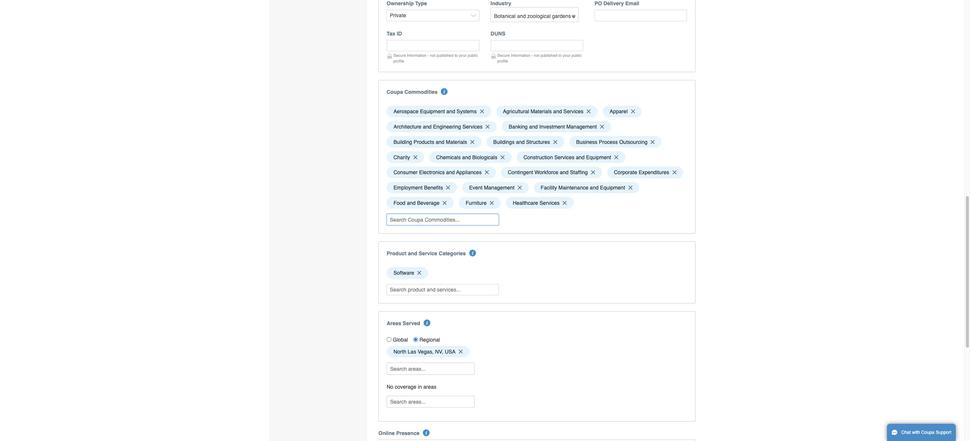 Task type: locate. For each thing, give the bounding box(es) containing it.
areas
[[424, 419, 437, 425]]

additional information image
[[470, 284, 476, 291], [424, 354, 431, 361]]

additional information image right served
[[424, 354, 431, 361]]

1 selected list box from the top
[[384, 138, 690, 245]]

0 horizontal spatial management
[[484, 219, 515, 225]]

employment benefits
[[394, 219, 443, 225]]

and down the banking
[[516, 174, 525, 180]]

served
[[403, 355, 421, 361]]

apparel
[[610, 143, 628, 149]]

construction services and equipment
[[524, 189, 612, 195]]

coupa right the with
[[922, 430, 935, 436]]

1 vertical spatial coupa
[[922, 430, 935, 436]]

coupa
[[387, 123, 403, 129], [922, 430, 935, 436]]

global
[[393, 371, 408, 377]]

Search areas... text field
[[388, 398, 474, 409]]

service
[[419, 285, 438, 291]]

structures
[[527, 174, 550, 180]]

buildings and structures option
[[487, 171, 565, 182]]

agricultural
[[503, 143, 530, 149]]

1 vertical spatial additional information image
[[424, 354, 431, 361]]

coupa commodities
[[387, 123, 438, 129]]

services down "systems"
[[463, 158, 483, 164]]

number of employees
[[595, 6, 651, 12]]

DUNS text field
[[491, 74, 584, 86]]

benefits
[[424, 219, 443, 225]]

management right event
[[484, 219, 515, 225]]

additional information image right the categories
[[470, 284, 476, 291]]

equipment down 'process'
[[587, 189, 612, 195]]

healthcare services
[[513, 235, 560, 241]]

and
[[447, 143, 456, 149], [554, 143, 562, 149], [423, 158, 432, 164], [530, 158, 538, 164], [436, 174, 445, 180], [516, 174, 525, 180], [463, 189, 471, 195], [576, 189, 585, 195], [447, 204, 455, 210], [560, 204, 569, 210], [407, 235, 416, 241], [408, 285, 418, 291]]

and right the banking
[[530, 158, 538, 164]]

1 vertical spatial selected list box
[[384, 300, 690, 315]]

services right healthcare
[[540, 235, 560, 241]]

number
[[595, 6, 615, 12]]

selected list box for coupa commodities
[[384, 138, 690, 245]]

Tax ID text field
[[387, 74, 480, 86]]

architecture
[[394, 158, 422, 164]]

selected list box containing aerospace equipment and systems
[[384, 138, 690, 245]]

published
[[437, 88, 454, 92]]

employment benefits option
[[387, 217, 457, 228]]

banking and investment management
[[509, 158, 597, 164]]

coupa up aerospace at left
[[387, 123, 403, 129]]

no
[[387, 419, 394, 425]]

not
[[430, 88, 436, 92]]

selected list box
[[384, 138, 690, 245], [384, 300, 690, 315]]

product
[[387, 285, 407, 291]]

0 vertical spatial selected list box
[[384, 138, 690, 245]]

coupa inside button
[[922, 430, 935, 436]]

None radio
[[387, 372, 392, 377], [414, 372, 418, 377], [387, 372, 392, 377], [414, 372, 418, 377]]

equipment
[[420, 143, 445, 149], [587, 189, 612, 195]]

business
[[577, 174, 598, 180]]

and down chemicals
[[447, 204, 455, 210]]

0 vertical spatial management
[[567, 158, 597, 164]]

materials
[[531, 143, 552, 149], [446, 174, 468, 180]]

services
[[564, 143, 584, 149], [463, 158, 483, 164], [555, 189, 575, 195], [540, 235, 560, 241]]

healthcare
[[513, 235, 539, 241]]

0 horizontal spatial materials
[[446, 174, 468, 180]]

Search product and services... field
[[387, 319, 499, 330]]

1 horizontal spatial coupa
[[922, 430, 935, 436]]

equipment up architecture and engineering services
[[420, 143, 445, 149]]

0 horizontal spatial coupa
[[387, 123, 403, 129]]

with
[[913, 430, 921, 436]]

chemicals and biologicals option
[[430, 186, 512, 198]]

year
[[387, 6, 398, 12]]

and up staffing
[[576, 189, 585, 195]]

ownership
[[387, 35, 414, 41]]

and right food on the bottom left of the page
[[407, 235, 416, 241]]

1 horizontal spatial equipment
[[587, 189, 612, 195]]

management inside option
[[567, 158, 597, 164]]

ownership type
[[387, 35, 427, 41]]

management up business
[[567, 158, 597, 164]]

Year Established text field
[[387, 15, 480, 26]]

selected areas list box
[[384, 379, 690, 394]]

categories
[[439, 285, 466, 291]]

secure information - not published to your public profile
[[394, 88, 478, 98]]

workforce
[[535, 204, 559, 210]]

materials up the investment
[[531, 143, 552, 149]]

buildings
[[494, 174, 515, 180]]

0 horizontal spatial additional information image
[[424, 354, 431, 361]]

buildings and structures
[[494, 174, 550, 180]]

year established
[[387, 6, 429, 12]]

food and beverage
[[394, 235, 440, 241]]

0 vertical spatial equipment
[[420, 143, 445, 149]]

1 vertical spatial equipment
[[587, 189, 612, 195]]

information
[[407, 88, 427, 92]]

1 horizontal spatial management
[[567, 158, 597, 164]]

2 selected list box from the top
[[384, 300, 690, 315]]

PO Delivery Email text field
[[595, 44, 688, 56]]

0 vertical spatial additional information image
[[470, 284, 476, 291]]

architecture and engineering services option
[[387, 156, 497, 167]]

Industry text field
[[492, 45, 578, 56]]

Number Of Employees text field
[[595, 15, 688, 26]]

1 horizontal spatial additional information image
[[470, 284, 476, 291]]

food
[[394, 235, 406, 241]]

materials up chemicals
[[446, 174, 468, 180]]

consumer
[[394, 204, 418, 210]]

additional information image for product and service categories
[[470, 284, 476, 291]]

size
[[516, 6, 527, 12]]

chat
[[902, 430, 912, 436]]

chat with coupa support
[[902, 430, 952, 436]]

charity
[[394, 189, 410, 195]]

Search areas... text field
[[388, 431, 474, 442]]

north
[[394, 384, 407, 390]]

your
[[459, 88, 467, 92]]

banking and investment management option
[[502, 156, 612, 167]]

management
[[567, 158, 597, 164], [484, 219, 515, 225]]

apparel option
[[603, 140, 642, 152]]

furniture
[[466, 235, 487, 241]]

agricultural materials and services
[[503, 143, 584, 149]]

0 vertical spatial materials
[[531, 143, 552, 149]]

business process outsourcing option
[[570, 171, 662, 182]]

services up staffing
[[555, 189, 575, 195]]

employment
[[394, 219, 423, 225]]



Task type: describe. For each thing, give the bounding box(es) containing it.
secure
[[394, 88, 406, 92]]

of
[[616, 6, 622, 12]]

in
[[418, 419, 422, 425]]

and inside option
[[516, 174, 525, 180]]

building products and materials
[[394, 174, 468, 180]]

event management
[[470, 219, 515, 225]]

beverage
[[417, 235, 440, 241]]

commodities
[[405, 123, 438, 129]]

process
[[599, 174, 618, 180]]

coverage
[[395, 419, 417, 425]]

additional information image
[[441, 123, 448, 129]]

building products and materials option
[[387, 171, 482, 182]]

construction services and equipment option
[[517, 186, 626, 198]]

0 vertical spatial coupa
[[387, 123, 403, 129]]

appliances
[[457, 204, 482, 210]]

event
[[470, 219, 483, 225]]

established
[[400, 6, 429, 12]]

engineering
[[433, 158, 461, 164]]

additional information image for areas served
[[424, 354, 431, 361]]

company
[[491, 6, 515, 12]]

nv,
[[435, 384, 444, 390]]

Search Coupa Commodities... field
[[387, 249, 499, 260]]

product and service categories
[[387, 285, 466, 291]]

services up the banking and investment management option
[[564, 143, 584, 149]]

regional
[[420, 371, 440, 377]]

no coverage in areas
[[387, 419, 437, 425]]

charity option
[[387, 186, 425, 198]]

and left staffing
[[560, 204, 569, 210]]

vegas,
[[418, 384, 434, 390]]

contingent workforce and staffing
[[508, 204, 588, 210]]

profile
[[394, 93, 404, 98]]

consumer electronics and appliances option
[[387, 201, 496, 213]]

consumer electronics and appliances
[[394, 204, 482, 210]]

biologicals
[[473, 189, 498, 195]]

1 vertical spatial materials
[[446, 174, 468, 180]]

contingent
[[508, 204, 534, 210]]

1 vertical spatial management
[[484, 219, 515, 225]]

outsourcing
[[620, 174, 648, 180]]

and up building products and materials
[[423, 158, 432, 164]]

industry
[[491, 35, 512, 41]]

construction
[[524, 189, 553, 195]]

aerospace equipment and systems option
[[387, 140, 491, 152]]

and up the banking and investment management option
[[554, 143, 562, 149]]

to
[[455, 88, 458, 92]]

areas served
[[387, 355, 421, 361]]

selected list box for product and service categories
[[384, 300, 690, 315]]

and down architecture and engineering services option
[[436, 174, 445, 180]]

0 horizontal spatial equipment
[[420, 143, 445, 149]]

products
[[414, 174, 435, 180]]

and up engineering
[[447, 143, 456, 149]]

public
[[468, 88, 478, 92]]

chat with coupa support button
[[888, 424, 957, 442]]

and left service at the bottom left of page
[[408, 285, 418, 291]]

systems
[[457, 143, 477, 149]]

usa
[[445, 384, 456, 390]]

north las vegas, nv, usa
[[394, 384, 456, 390]]

aerospace equipment and systems
[[394, 143, 477, 149]]

chemicals and biologicals
[[437, 189, 498, 195]]

agricultural materials and services option
[[497, 140, 598, 152]]

employees
[[623, 6, 651, 12]]

business process outsourcing
[[577, 174, 648, 180]]

staffing
[[570, 204, 588, 210]]

support
[[937, 430, 952, 436]]

electronics
[[419, 204, 445, 210]]

architecture and engineering services
[[394, 158, 483, 164]]

aerospace
[[394, 143, 419, 149]]

investment
[[540, 158, 565, 164]]

areas
[[387, 355, 402, 361]]

1 horizontal spatial materials
[[531, 143, 552, 149]]

chemicals
[[437, 189, 461, 195]]

type
[[416, 35, 427, 41]]

and up appliances
[[463, 189, 471, 195]]

las
[[408, 384, 417, 390]]

-
[[428, 88, 429, 92]]

building
[[394, 174, 412, 180]]

banking
[[509, 158, 528, 164]]

company size
[[491, 6, 527, 12]]



Task type: vqa. For each thing, say whether or not it's contained in the screenshot.
James link
no



